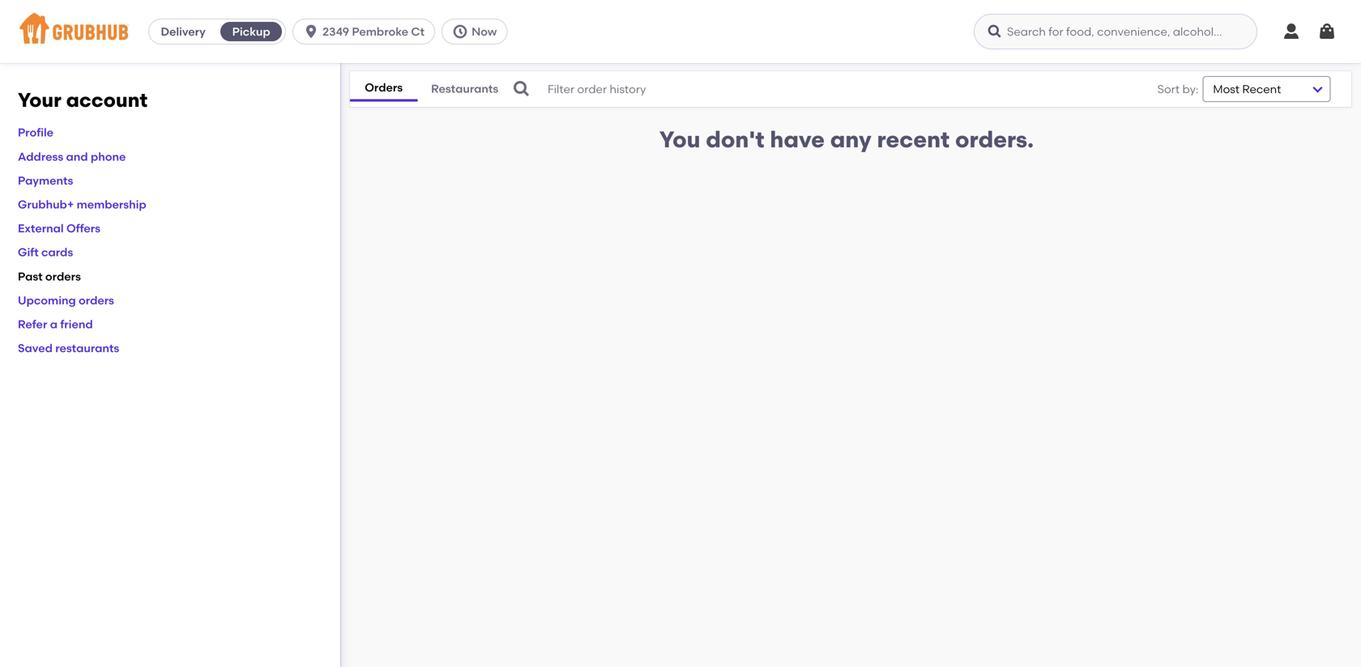 Task type: locate. For each thing, give the bounding box(es) containing it.
1 vertical spatial orders
[[79, 294, 114, 307]]

orders up friend
[[79, 294, 114, 307]]

you
[[660, 126, 701, 153]]

past
[[18, 270, 43, 284]]

2349 pembroke ct button
[[293, 19, 442, 45]]

restaurants
[[431, 82, 499, 96]]

refer a friend
[[18, 318, 93, 331]]

restaurants button
[[418, 78, 512, 100]]

saved restaurants
[[18, 342, 119, 355]]

svg image for search for food, convenience, alcohol... search field
[[987, 24, 1003, 40]]

svg image inside now button
[[452, 24, 469, 40]]

and
[[66, 150, 88, 164]]

delivery button
[[149, 19, 217, 45]]

grubhub+ membership link
[[18, 198, 146, 212]]

address
[[18, 150, 63, 164]]

svg image
[[1282, 22, 1302, 41], [303, 24, 319, 40], [452, 24, 469, 40]]

orders up upcoming orders
[[45, 270, 81, 284]]

upcoming orders
[[18, 294, 114, 307]]

sort
[[1158, 82, 1180, 96]]

grubhub+
[[18, 198, 74, 212]]

svg image inside 2349 pembroke ct button
[[303, 24, 319, 40]]

0 horizontal spatial svg image
[[512, 79, 532, 99]]

saved restaurants link
[[18, 342, 119, 355]]

2349
[[323, 25, 349, 38]]

cards
[[41, 246, 73, 260]]

svg image for 2349 pembroke ct
[[303, 24, 319, 40]]

account
[[66, 88, 148, 112]]

1 horizontal spatial svg image
[[452, 24, 469, 40]]

address and phone
[[18, 150, 126, 164]]

1 horizontal spatial svg image
[[987, 24, 1003, 40]]

0 horizontal spatial svg image
[[303, 24, 319, 40]]

profile
[[18, 126, 54, 140]]

profile link
[[18, 126, 54, 140]]

you don't have any recent orders.
[[660, 126, 1034, 153]]

pembroke
[[352, 25, 409, 38]]

orders
[[45, 270, 81, 284], [79, 294, 114, 307]]

delivery
[[161, 25, 206, 38]]

Search for food, convenience, alcohol... search field
[[974, 14, 1258, 49]]

orders for past orders
[[45, 270, 81, 284]]

upcoming
[[18, 294, 76, 307]]

svg image
[[1318, 22, 1337, 41], [987, 24, 1003, 40], [512, 79, 532, 99]]

refer
[[18, 318, 47, 331]]

svg image for filter order history search field
[[512, 79, 532, 99]]

a
[[50, 318, 58, 331]]

upcoming orders link
[[18, 294, 114, 307]]

pickup button
[[217, 19, 285, 45]]

payments
[[18, 174, 73, 188]]

external
[[18, 222, 64, 236]]

0 vertical spatial orders
[[45, 270, 81, 284]]

membership
[[77, 198, 146, 212]]



Task type: describe. For each thing, give the bounding box(es) containing it.
orders for upcoming orders
[[79, 294, 114, 307]]

sort by:
[[1158, 82, 1199, 96]]

any
[[831, 126, 872, 153]]

gift cards
[[18, 246, 73, 260]]

now button
[[442, 19, 514, 45]]

gift
[[18, 246, 39, 260]]

friend
[[60, 318, 93, 331]]

ct
[[411, 25, 425, 38]]

past orders link
[[18, 270, 81, 284]]

grubhub+ membership
[[18, 198, 146, 212]]

saved
[[18, 342, 53, 355]]

your
[[18, 88, 61, 112]]

main navigation navigation
[[0, 0, 1362, 63]]

gift cards link
[[18, 246, 73, 260]]

external offers link
[[18, 222, 100, 236]]

now
[[472, 25, 497, 38]]

offers
[[66, 222, 100, 236]]

2349 pembroke ct
[[323, 25, 425, 38]]

2 horizontal spatial svg image
[[1282, 22, 1302, 41]]

orders button
[[350, 77, 418, 102]]

svg image for now
[[452, 24, 469, 40]]

by:
[[1183, 82, 1199, 96]]

your account
[[18, 88, 148, 112]]

address and phone link
[[18, 150, 126, 164]]

pickup
[[232, 25, 270, 38]]

past orders
[[18, 270, 81, 284]]

restaurants
[[55, 342, 119, 355]]

refer a friend link
[[18, 318, 93, 331]]

phone
[[91, 150, 126, 164]]

external offers
[[18, 222, 100, 236]]

payments link
[[18, 174, 73, 188]]

orders.
[[956, 126, 1034, 153]]

Filter order history search field
[[512, 71, 1109, 107]]

recent
[[877, 126, 950, 153]]

have
[[770, 126, 825, 153]]

2 horizontal spatial svg image
[[1318, 22, 1337, 41]]

orders
[[365, 81, 403, 95]]

don't
[[706, 126, 765, 153]]



Task type: vqa. For each thing, say whether or not it's contained in the screenshot.
friend
yes



